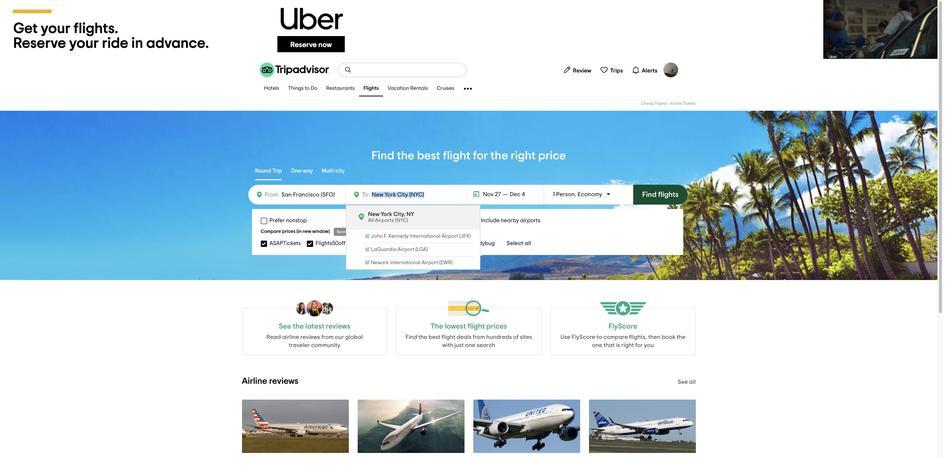 Task type: locate. For each thing, give the bounding box(es) containing it.
1
[[553, 192, 555, 198]]

0 horizontal spatial find
[[372, 150, 394, 162]]

2 from from the left
[[473, 335, 485, 341]]

1 vertical spatial flight
[[442, 335, 455, 341]]

flight up with
[[442, 335, 455, 341]]

airport down (lga)
[[422, 261, 438, 266]]

flight inside find the best flight deals from hundreds of sites with just one search
[[442, 335, 455, 341]]

flyscore up compare
[[609, 323, 638, 331]]

1 vertical spatial airline
[[242, 377, 267, 386]]

john
[[371, 234, 383, 239]]

None search field
[[338, 63, 466, 77]]

one-way link
[[291, 163, 313, 181]]

0 horizontal spatial flyscore
[[572, 335, 595, 341]]

cheap
[[642, 102, 654, 106]]

see all
[[678, 380, 696, 385]]

0 vertical spatial all
[[525, 241, 531, 247]]

2 horizontal spatial reviews
[[326, 323, 350, 331]]

the inside use flyscore to compare flights, then book the one that is right for you
[[677, 335, 686, 341]]

all for select all
[[525, 241, 531, 247]]

0 horizontal spatial right
[[511, 150, 536, 162]]

1 vertical spatial see
[[678, 380, 688, 385]]

flights left vacation
[[364, 86, 379, 91]]

multi-city link
[[322, 163, 345, 181]]

1 vertical spatial flyscore
[[572, 335, 595, 341]]

1 vertical spatial all
[[689, 380, 696, 385]]

2 vertical spatial reviews
[[269, 377, 299, 386]]

right right is at the right
[[622, 343, 634, 349]]

dec 4
[[510, 192, 525, 198]]

0 horizontal spatial from
[[321, 335, 334, 341]]

to
[[305, 86, 310, 91], [597, 335, 602, 341]]

that
[[604, 343, 615, 349]]

1 horizontal spatial right
[[622, 343, 634, 349]]

airport up newark international airport (ewr)
[[398, 247, 414, 252]]

1 from from the left
[[321, 335, 334, 341]]

4
[[522, 192, 525, 198]]

1 horizontal spatial flyscore
[[609, 323, 638, 331]]

best inside find the best flight deals from hundreds of sites with just one search
[[429, 335, 441, 341]]

read
[[267, 335, 281, 341]]

prices
[[282, 230, 296, 234]]

0 horizontal spatial reviews
[[269, 377, 299, 386]]

to left do
[[305, 86, 310, 91]]

find the best flight for the right price
[[372, 150, 566, 162]]

1 horizontal spatial see
[[678, 380, 688, 385]]

cruises link
[[432, 81, 459, 97]]

profile picture image
[[664, 63, 678, 77]]

airport left '(jfk)'
[[442, 234, 458, 239]]

2 horizontal spatial find
[[643, 191, 657, 199]]

from:
[[265, 192, 280, 198]]

tickets
[[683, 102, 696, 106]]

all
[[368, 218, 374, 223]]

compare
[[604, 335, 628, 341]]

2 vertical spatial airport
[[422, 261, 438, 266]]

0 vertical spatial best
[[417, 150, 440, 162]]

1 vertical spatial right
[[622, 343, 634, 349]]

prefer
[[270, 218, 285, 224]]

flight
[[443, 150, 471, 162], [442, 335, 455, 341]]

0 vertical spatial flights
[[364, 86, 379, 91]]

airline
[[670, 102, 682, 106], [242, 377, 267, 386]]

1 vertical spatial to
[[597, 335, 602, 341]]

kennedy
[[389, 234, 409, 239]]

(nyc)
[[395, 218, 408, 223]]

0 vertical spatial reviews
[[326, 323, 350, 331]]

the lowest flight prices
[[431, 323, 507, 331]]

just
[[455, 343, 464, 349]]

to:
[[362, 192, 370, 198]]

things to do link
[[284, 81, 322, 97]]

book
[[662, 335, 676, 341]]

flights inside "link"
[[364, 86, 379, 91]]

1 horizontal spatial from
[[473, 335, 485, 341]]

cheap flights - airline tickets
[[642, 102, 696, 106]]

the
[[397, 150, 415, 162], [491, 150, 508, 162], [293, 323, 304, 331], [419, 335, 427, 341], [677, 335, 686, 341]]

unpublishedflight
[[412, 241, 458, 246]]

1 horizontal spatial flights
[[655, 102, 667, 106]]

find for find flights
[[643, 191, 657, 199]]

from inside the read airline reviews from our global traveler community
[[321, 335, 334, 341]]

cruises
[[437, 86, 454, 91]]

all for see all
[[689, 380, 696, 385]]

1 horizontal spatial reviews
[[300, 335, 320, 341]]

flyscore
[[609, 323, 638, 331], [572, 335, 595, 341]]

dec
[[510, 192, 521, 198]]

flight for deals
[[442, 335, 455, 341]]

flight for for
[[443, 150, 471, 162]]

2 vertical spatial find
[[406, 335, 417, 341]]

(jfk)
[[460, 234, 471, 239]]

0 horizontal spatial to
[[305, 86, 310, 91]]

1 vertical spatial airport
[[398, 247, 414, 252]]

from up one search at the bottom
[[473, 335, 485, 341]]

(ewr)
[[439, 261, 453, 266]]

use flyscore to compare flights, then book the one that is right for you
[[561, 335, 686, 349]]

flight left for
[[443, 150, 471, 162]]

0 vertical spatial find
[[372, 150, 394, 162]]

1 horizontal spatial find
[[406, 335, 417, 341]]

to inside use flyscore to compare flights, then book the one that is right for you
[[597, 335, 602, 341]]

york
[[381, 212, 392, 217]]

newark
[[371, 261, 389, 266]]

find inside "find flights" button
[[643, 191, 657, 199]]

flights
[[364, 86, 379, 91], [655, 102, 667, 106]]

right left price
[[511, 150, 536, 162]]

0 vertical spatial airport
[[442, 234, 458, 239]]

flights link
[[359, 81, 383, 97]]

international down the laguardia airport (lga)
[[390, 261, 421, 266]]

From where? text field
[[280, 190, 341, 200]]

0 horizontal spatial airline
[[242, 377, 267, 386]]

0 vertical spatial right
[[511, 150, 536, 162]]

traveler community
[[289, 343, 340, 349]]

1 horizontal spatial to
[[597, 335, 602, 341]]

all
[[525, 241, 531, 247], [689, 380, 696, 385]]

deals
[[457, 335, 472, 341]]

trip
[[272, 168, 282, 174]]

0 vertical spatial to
[[305, 86, 310, 91]]

see for see the latest reviews
[[279, 323, 291, 331]]

vacation
[[388, 86, 409, 91]]

1 vertical spatial reviews
[[300, 335, 320, 341]]

to up one
[[597, 335, 602, 341]]

from left 'our'
[[321, 335, 334, 341]]

flyscore up one
[[572, 335, 595, 341]]

0 vertical spatial see
[[279, 323, 291, 331]]

find
[[372, 150, 394, 162], [643, 191, 657, 199], [406, 335, 417, 341]]

city,
[[393, 212, 405, 217]]

alaska
[[360, 241, 377, 246]]

1 horizontal spatial airport
[[422, 261, 438, 266]]

international
[[410, 234, 441, 239], [390, 261, 421, 266]]

0 vertical spatial international
[[410, 234, 441, 239]]

1 vertical spatial best
[[429, 335, 441, 341]]

the for see the latest reviews
[[293, 323, 304, 331]]

airlines
[[379, 241, 397, 246]]

hotels
[[264, 86, 279, 91]]

the
[[431, 323, 443, 331]]

best for deals
[[429, 335, 441, 341]]

1 vertical spatial find
[[643, 191, 657, 199]]

(in
[[297, 230, 302, 234]]

1 horizontal spatial all
[[689, 380, 696, 385]]

flights left - at the right
[[655, 102, 667, 106]]

0 horizontal spatial see
[[279, 323, 291, 331]]

0 horizontal spatial all
[[525, 241, 531, 247]]

person
[[556, 192, 575, 198]]

0 horizontal spatial flights
[[364, 86, 379, 91]]

include nearby airports
[[481, 218, 541, 224]]

1 horizontal spatial airline
[[670, 102, 682, 106]]

price
[[538, 150, 566, 162]]

find for find the best flight for the right price
[[372, 150, 394, 162]]

international up unpublishedflight
[[410, 234, 441, 239]]

find inside find the best flight deals from hundreds of sites with just one search
[[406, 335, 417, 341]]

0 vertical spatial flight
[[443, 150, 471, 162]]

right
[[511, 150, 536, 162], [622, 343, 634, 349]]

prefer nonstop
[[270, 218, 307, 224]]

review link
[[560, 63, 595, 77]]

then
[[649, 335, 661, 341]]

the inside find the best flight deals from hundreds of sites with just one search
[[419, 335, 427, 341]]



Task type: vqa. For each thing, say whether or not it's contained in the screenshot.
topmost 0
no



Task type: describe. For each thing, give the bounding box(es) containing it.
1 vertical spatial flights
[[655, 102, 667, 106]]

john f. kennedy international airport (jfk)
[[371, 234, 471, 239]]

hundreds
[[486, 335, 512, 341]]

for
[[473, 150, 488, 162]]

window)
[[312, 230, 330, 234]]

select
[[507, 241, 524, 247]]

way
[[303, 168, 313, 174]]

review
[[573, 68, 592, 74]]

lowest
[[445, 323, 466, 331]]

nov 27
[[483, 192, 501, 198]]

is
[[616, 343, 620, 349]]

include
[[481, 218, 500, 224]]

see for see all
[[678, 380, 688, 385]]

27
[[495, 192, 501, 198]]

right inside use flyscore to compare flights, then book the one that is right for you
[[622, 343, 634, 349]]

for you
[[635, 343, 654, 349]]

laguardia
[[371, 247, 397, 252]]

latest
[[305, 323, 324, 331]]

things to do
[[288, 86, 317, 91]]

read airline reviews from our global traveler community
[[267, 335, 363, 349]]

one search
[[465, 343, 495, 349]]

round trip
[[255, 168, 282, 174]]

multi-
[[322, 168, 336, 174]]

ny
[[407, 212, 414, 217]]

new york city, ny all airports (nyc)
[[368, 212, 414, 223]]

nov
[[483, 192, 494, 198]]

round
[[255, 168, 271, 174]]

vacation rentals
[[388, 86, 428, 91]]

compare
[[261, 230, 281, 234]]

airports
[[375, 218, 394, 223]]

vacation rentals link
[[383, 81, 432, 97]]

alerts
[[642, 68, 658, 74]]

advertisement region
[[0, 0, 938, 59]]

search image
[[344, 66, 352, 74]]

of
[[513, 335, 519, 341]]

flight prices
[[468, 323, 507, 331]]

alerts link
[[629, 63, 661, 77]]

the for find the best flight for the right price
[[397, 150, 415, 162]]

f.
[[384, 234, 387, 239]]

restaurants
[[326, 86, 355, 91]]

city
[[336, 168, 345, 174]]

one-
[[291, 168, 303, 174]]

nearby
[[501, 218, 519, 224]]

tripadvisor image
[[260, 63, 329, 77]]

the for find the best flight deals from hundreds of sites with just one search
[[419, 335, 427, 341]]

do
[[311, 86, 317, 91]]

flights
[[658, 191, 679, 199]]

economy
[[578, 192, 602, 198]]

trips
[[610, 68, 623, 74]]

trips link
[[597, 63, 626, 77]]

find the best flight deals from hundreds of sites with just one search
[[406, 335, 532, 349]]

one
[[592, 343, 603, 349]]

0 horizontal spatial airport
[[398, 247, 414, 252]]

-
[[668, 102, 669, 106]]

with
[[442, 343, 453, 349]]

reviews inside the read airline reviews from our global traveler community
[[300, 335, 320, 341]]

multi-city
[[322, 168, 345, 174]]

alaska airlines
[[360, 241, 397, 246]]

flights50off
[[316, 241, 346, 246]]

0 vertical spatial airline
[[670, 102, 682, 106]]

from inside find the best flight deals from hundreds of sites with just one search
[[473, 335, 485, 341]]

To where? text field
[[370, 190, 438, 200]]

select all
[[507, 241, 531, 247]]

0 vertical spatial flyscore
[[609, 323, 638, 331]]

flights,
[[629, 335, 647, 341]]

sponsored
[[337, 230, 355, 234]]

global
[[345, 335, 363, 341]]

asaptickets
[[270, 241, 301, 246]]

2 horizontal spatial airport
[[442, 234, 458, 239]]

new
[[368, 212, 380, 217]]

airports
[[520, 218, 541, 224]]

1 person , economy
[[553, 192, 602, 198]]

newark international airport (ewr)
[[371, 261, 453, 266]]

flyscore inside use flyscore to compare flights, then book the one that is right for you
[[572, 335, 595, 341]]

things
[[288, 86, 304, 91]]

find flights button
[[633, 185, 688, 205]]

1 vertical spatial international
[[390, 261, 421, 266]]

compare prices (in new window)
[[261, 230, 330, 234]]

best for for
[[417, 150, 440, 162]]

(lga)
[[416, 247, 428, 252]]

see all link
[[678, 380, 696, 385]]

,
[[575, 192, 576, 198]]

ladybug
[[472, 241, 495, 246]]

hotels link
[[260, 81, 284, 97]]

our
[[335, 335, 344, 341]]

airline reviews
[[242, 377, 299, 386]]

use
[[561, 335, 571, 341]]

find for find the best flight deals from hundreds of sites with just one search
[[406, 335, 417, 341]]



